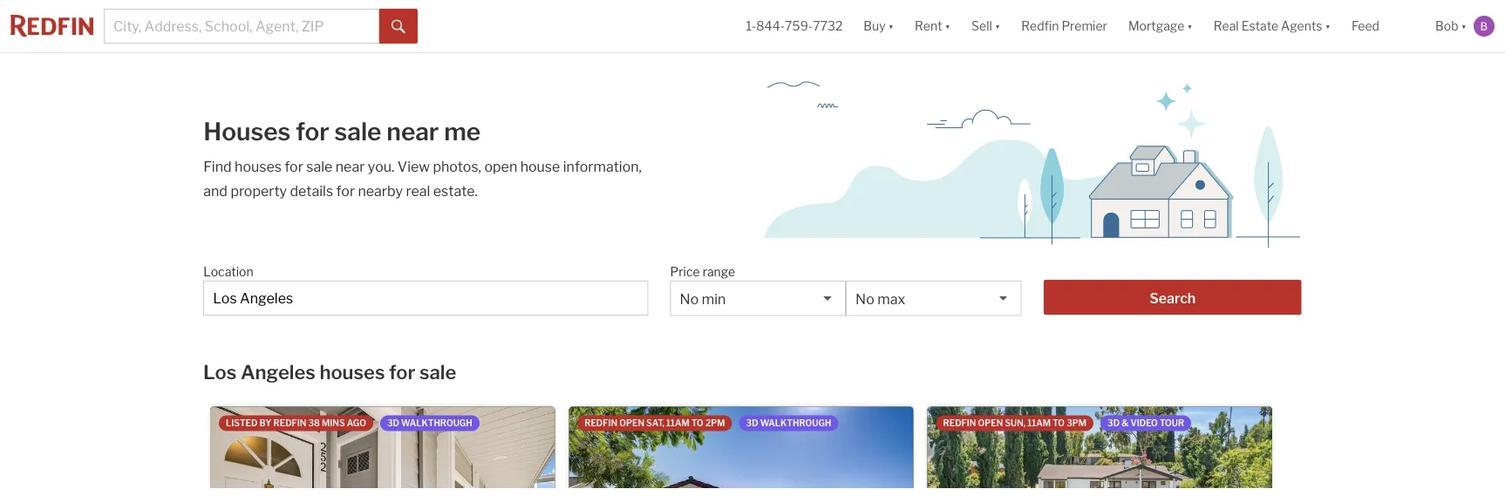 Task type: vqa. For each thing, say whether or not it's contained in the screenshot.
Favorite to the left
no



Task type: describe. For each thing, give the bounding box(es) containing it.
no for no max
[[856, 291, 875, 308]]

location
[[203, 264, 254, 279]]

redfin for redfin open sun, 11am to 3pm
[[944, 418, 977, 429]]

walkthrough for ago
[[401, 418, 473, 429]]

3pm
[[1067, 418, 1087, 429]]

agents
[[1282, 19, 1323, 33]]

real
[[1214, 19, 1239, 33]]

1-844-759-7732
[[746, 19, 843, 33]]

▾ for buy ▾
[[889, 19, 894, 33]]

listed by redfin 38 mins ago
[[226, 418, 366, 429]]

los angeles houses for sale
[[203, 360, 457, 384]]

mortgage ▾
[[1129, 19, 1193, 33]]

mortgage ▾ button
[[1129, 0, 1193, 52]]

view photos, open house information, and property details for nearby real estate.
[[203, 158, 642, 199]]

real estate agents ▾ button
[[1204, 0, 1342, 52]]

view
[[398, 158, 430, 175]]

bob ▾
[[1436, 19, 1467, 33]]

submit search image
[[392, 20, 406, 34]]

1 photo of 740 e 83rd st, los angeles, ca 90001 image from the left
[[569, 407, 914, 489]]

redfin open sun, 11am to 3pm
[[944, 418, 1087, 429]]

and
[[203, 182, 228, 199]]

photos,
[[433, 158, 482, 175]]

buy ▾ button
[[854, 0, 905, 52]]

7732
[[813, 19, 843, 33]]

real
[[406, 182, 430, 199]]

2 photo of 740 e 83rd st, los angeles, ca 90001 image from the left
[[914, 407, 1259, 489]]

price range
[[671, 264, 736, 279]]

rent
[[915, 19, 943, 33]]

nearby
[[358, 182, 403, 199]]

rent ▾
[[915, 19, 951, 33]]

houses for sale near me
[[204, 117, 481, 147]]

tour
[[1160, 418, 1185, 429]]

1 photo of 1424 brett pl #252, san pedro, ca 90732 image from the left
[[210, 407, 555, 489]]

rent ▾ button
[[915, 0, 951, 52]]

buy ▾ button
[[864, 0, 894, 52]]

2pm
[[706, 418, 725, 429]]

search
[[1150, 289, 1196, 306]]

property
[[231, 182, 287, 199]]

3d walkthrough for redfin open sat, 11am to 2pm
[[746, 418, 832, 429]]

11am for sun,
[[1028, 418, 1051, 429]]

buy
[[864, 19, 886, 33]]

price
[[671, 264, 700, 279]]

▾ for mortgage ▾
[[1188, 19, 1193, 33]]

find houses for sale near you.
[[203, 158, 398, 175]]

&
[[1122, 418, 1129, 429]]

you.
[[368, 158, 395, 175]]

0 horizontal spatial near
[[336, 158, 365, 175]]

estate.
[[433, 182, 478, 199]]

sell ▾ button
[[961, 0, 1011, 52]]

▾ inside "dropdown button"
[[1326, 19, 1331, 33]]

redfin premier
[[1022, 19, 1108, 33]]

759-
[[785, 19, 813, 33]]

0 horizontal spatial sale
[[306, 158, 333, 175]]

user photo image
[[1474, 16, 1495, 37]]

for inside view photos, open house information, and property details for nearby real estate.
[[336, 182, 355, 199]]

sat,
[[647, 418, 665, 429]]

feed button
[[1342, 0, 1426, 52]]

▾ for rent ▾
[[945, 19, 951, 33]]

sell ▾
[[972, 19, 1001, 33]]

no min
[[680, 291, 726, 308]]

los
[[203, 360, 237, 384]]

2 photo of 1424 brett pl #252, san pedro, ca 90732 image from the left
[[555, 407, 900, 489]]

real estate agents ▾
[[1214, 19, 1331, 33]]

sell
[[972, 19, 993, 33]]

1 horizontal spatial near
[[387, 117, 439, 147]]

844-
[[757, 19, 785, 33]]

ago
[[347, 418, 366, 429]]

▾ for bob ▾
[[1462, 19, 1467, 33]]

▾ for sell ▾
[[995, 19, 1001, 33]]

buy ▾
[[864, 19, 894, 33]]

house
[[521, 158, 560, 175]]

video
[[1131, 418, 1158, 429]]



Task type: locate. For each thing, give the bounding box(es) containing it.
find
[[203, 158, 232, 175]]

no max
[[856, 291, 906, 308]]

1 horizontal spatial open
[[978, 418, 1004, 429]]

listed
[[226, 418, 258, 429]]

redfin
[[1022, 19, 1060, 33]]

▾ right sell
[[995, 19, 1001, 33]]

to left 3pm
[[1053, 418, 1065, 429]]

details
[[290, 182, 333, 199]]

0 horizontal spatial no
[[680, 291, 699, 308]]

me
[[444, 117, 481, 147]]

▾ right buy
[[889, 19, 894, 33]]

0 horizontal spatial houses
[[235, 158, 282, 175]]

mortgage ▾ button
[[1118, 0, 1204, 52]]

▾
[[889, 19, 894, 33], [945, 19, 951, 33], [995, 19, 1001, 33], [1188, 19, 1193, 33], [1326, 19, 1331, 33], [1462, 19, 1467, 33]]

11am right sat,
[[667, 418, 690, 429]]

11am right "sun,"
[[1028, 418, 1051, 429]]

1 vertical spatial near
[[336, 158, 365, 175]]

2 no from the left
[[856, 291, 875, 308]]

search button
[[1044, 280, 1302, 315]]

▾ right mortgage
[[1188, 19, 1193, 33]]

3d & video tour
[[1108, 418, 1185, 429]]

redfin left 38
[[274, 418, 307, 429]]

3 redfin from the left
[[944, 418, 977, 429]]

0 horizontal spatial to
[[692, 418, 704, 429]]

1 vertical spatial sale
[[306, 158, 333, 175]]

photo of 1424 brett pl #252, san pedro, ca 90732 image
[[210, 407, 555, 489], [555, 407, 900, 489]]

to left '2pm'
[[692, 418, 704, 429]]

City, Address, School, Agent, ZIP search field
[[104, 9, 380, 44], [203, 281, 649, 316]]

0 vertical spatial city, address, school, agent, zip search field
[[104, 9, 380, 44]]

range
[[703, 264, 736, 279]]

feed
[[1352, 19, 1380, 33]]

1 11am from the left
[[667, 418, 690, 429]]

3d for redfin open sat, 11am to 2pm
[[746, 418, 759, 429]]

open for sat,
[[620, 418, 645, 429]]

mortgage
[[1129, 19, 1185, 33]]

1 3d walkthrough from the left
[[387, 418, 473, 429]]

estate
[[1242, 19, 1279, 33]]

3d
[[387, 418, 400, 429], [746, 418, 759, 429], [1108, 418, 1120, 429]]

1 horizontal spatial walkthrough
[[760, 418, 832, 429]]

sell ▾ button
[[972, 0, 1001, 52]]

redfin left sat,
[[585, 418, 618, 429]]

2 3d from the left
[[746, 418, 759, 429]]

1 3d from the left
[[387, 418, 400, 429]]

2 redfin from the left
[[585, 418, 618, 429]]

2 3d walkthrough from the left
[[746, 418, 832, 429]]

2 vertical spatial sale
[[420, 360, 457, 384]]

3d walkthrough
[[387, 418, 473, 429], [746, 418, 832, 429]]

1 horizontal spatial 3d
[[746, 418, 759, 429]]

1 horizontal spatial redfin
[[585, 418, 618, 429]]

1 horizontal spatial sale
[[335, 117, 382, 147]]

real estate agents ▾ link
[[1214, 0, 1331, 52]]

open
[[485, 158, 518, 175]]

no left min
[[680, 291, 699, 308]]

1 vertical spatial houses
[[320, 360, 385, 384]]

open for sun,
[[978, 418, 1004, 429]]

max
[[878, 291, 906, 308]]

houses up 'property'
[[235, 158, 282, 175]]

1 horizontal spatial 11am
[[1028, 418, 1051, 429]]

walkthrough
[[401, 418, 473, 429], [760, 418, 832, 429]]

near left you.
[[336, 158, 365, 175]]

0 horizontal spatial 3d walkthrough
[[387, 418, 473, 429]]

redfin premier button
[[1011, 0, 1118, 52]]

sale
[[335, 117, 382, 147], [306, 158, 333, 175], [420, 360, 457, 384]]

11am for sat,
[[667, 418, 690, 429]]

1 horizontal spatial to
[[1053, 418, 1065, 429]]

▾ right agents
[[1326, 19, 1331, 33]]

1 horizontal spatial 3d walkthrough
[[746, 418, 832, 429]]

▾ right bob
[[1462, 19, 1467, 33]]

angeles
[[241, 360, 316, 384]]

2 horizontal spatial 3d
[[1108, 418, 1120, 429]]

for
[[296, 117, 330, 147], [285, 158, 303, 175], [336, 182, 355, 199], [389, 360, 416, 384]]

to for 2pm
[[692, 418, 704, 429]]

2 walkthrough from the left
[[760, 418, 832, 429]]

2 open from the left
[[978, 418, 1004, 429]]

open left sat,
[[620, 418, 645, 429]]

1-
[[746, 19, 757, 33]]

0 vertical spatial sale
[[335, 117, 382, 147]]

2 horizontal spatial redfin
[[944, 418, 977, 429]]

1 walkthrough from the left
[[401, 418, 473, 429]]

walkthrough right ago
[[401, 418, 473, 429]]

0 vertical spatial near
[[387, 117, 439, 147]]

1 to from the left
[[692, 418, 704, 429]]

3d walkthrough right ago
[[387, 418, 473, 429]]

2 horizontal spatial sale
[[420, 360, 457, 384]]

0 horizontal spatial 3d
[[387, 418, 400, 429]]

bob
[[1436, 19, 1459, 33]]

to
[[692, 418, 704, 429], [1053, 418, 1065, 429]]

▾ right rent
[[945, 19, 951, 33]]

walkthrough for 2pm
[[760, 418, 832, 429]]

sun,
[[1005, 418, 1026, 429]]

to for 3pm
[[1053, 418, 1065, 429]]

redfin
[[274, 418, 307, 429], [585, 418, 618, 429], [944, 418, 977, 429]]

1 redfin from the left
[[274, 418, 307, 429]]

0 horizontal spatial walkthrough
[[401, 418, 473, 429]]

3d right '2pm'
[[746, 418, 759, 429]]

1 ▾ from the left
[[889, 19, 894, 33]]

1 horizontal spatial houses
[[320, 360, 385, 384]]

no
[[680, 291, 699, 308], [856, 291, 875, 308]]

3d left the &
[[1108, 418, 1120, 429]]

houses
[[204, 117, 291, 147]]

1 open from the left
[[620, 418, 645, 429]]

4 ▾ from the left
[[1188, 19, 1193, 33]]

open left "sun,"
[[978, 418, 1004, 429]]

2 photo of 22641 macfarlane dr, woodland hills, ca 91364 image from the left
[[1273, 407, 1506, 489]]

open
[[620, 418, 645, 429], [978, 418, 1004, 429]]

1 photo of 22641 macfarlane dr, woodland hills, ca 91364 image from the left
[[928, 407, 1273, 489]]

1-844-759-7732 link
[[746, 19, 843, 33]]

3 ▾ from the left
[[995, 19, 1001, 33]]

3d walkthrough for listed by redfin 38 mins ago
[[387, 418, 473, 429]]

redfin open sat, 11am to 2pm
[[585, 418, 725, 429]]

information,
[[563, 158, 642, 175]]

near
[[387, 117, 439, 147], [336, 158, 365, 175]]

redfin for redfin open sat, 11am to 2pm
[[585, 418, 618, 429]]

walkthrough right '2pm'
[[760, 418, 832, 429]]

2 11am from the left
[[1028, 418, 1051, 429]]

2 to from the left
[[1053, 418, 1065, 429]]

3d right ago
[[387, 418, 400, 429]]

premier
[[1062, 19, 1108, 33]]

rent ▾ button
[[905, 0, 961, 52]]

0 horizontal spatial 11am
[[667, 418, 690, 429]]

1 vertical spatial city, address, school, agent, zip search field
[[203, 281, 649, 316]]

photo of 740 e 83rd st, los angeles, ca 90001 image
[[569, 407, 914, 489], [914, 407, 1259, 489]]

2 ▾ from the left
[[945, 19, 951, 33]]

3 3d from the left
[[1108, 418, 1120, 429]]

1 horizontal spatial no
[[856, 291, 875, 308]]

no left max
[[856, 291, 875, 308]]

5 ▾ from the left
[[1326, 19, 1331, 33]]

38
[[308, 418, 320, 429]]

photo of 22641 macfarlane dr, woodland hills, ca 91364 image
[[928, 407, 1273, 489], [1273, 407, 1506, 489]]

3d walkthrough right '2pm'
[[746, 418, 832, 429]]

0 horizontal spatial redfin
[[274, 418, 307, 429]]

redfin left "sun,"
[[944, 418, 977, 429]]

0 horizontal spatial open
[[620, 418, 645, 429]]

houses
[[235, 158, 282, 175], [320, 360, 385, 384]]

no for no min
[[680, 291, 699, 308]]

near up view
[[387, 117, 439, 147]]

0 vertical spatial houses
[[235, 158, 282, 175]]

min
[[702, 291, 726, 308]]

3d for listed by redfin 38 mins ago
[[387, 418, 400, 429]]

3d for redfin open sun, 11am to 3pm
[[1108, 418, 1120, 429]]

6 ▾ from the left
[[1462, 19, 1467, 33]]

houses up ago
[[320, 360, 385, 384]]

by
[[260, 418, 272, 429]]

11am
[[667, 418, 690, 429], [1028, 418, 1051, 429]]

1 no from the left
[[680, 291, 699, 308]]

mins
[[322, 418, 345, 429]]



